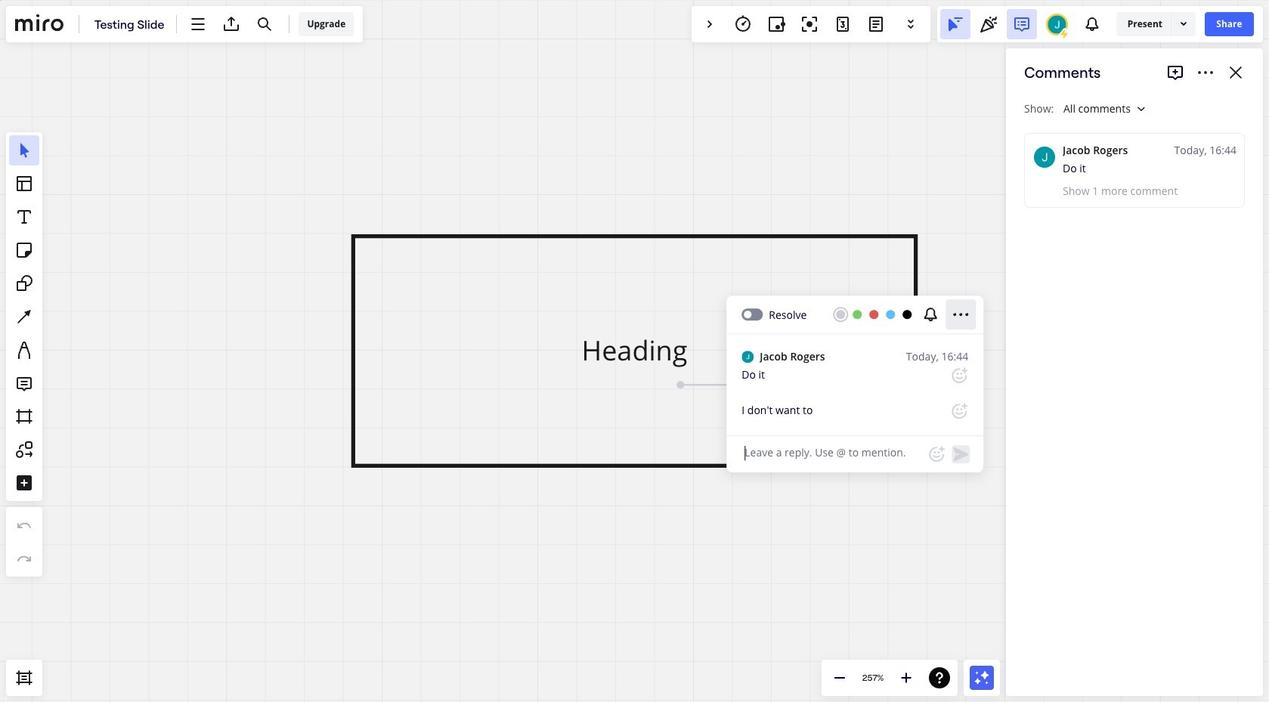 Task type: locate. For each thing, give the bounding box(es) containing it.
creation toolbar
[[6, 48, 42, 660]]

0 vertical spatial add emoji image
[[950, 402, 968, 420]]

spagx image
[[1178, 17, 1190, 29], [1058, 28, 1070, 40]]

collaboration toolbar
[[692, 6, 930, 42]]

1 vertical spatial add emoji image
[[928, 445, 946, 464]]

add emoji image
[[950, 402, 968, 420], [928, 445, 946, 464]]

1 horizontal spatial add emoji image
[[950, 402, 968, 420]]

communication toolbar
[[937, 6, 1263, 42]]

green image
[[852, 309, 863, 320]]

reactions image
[[979, 15, 998, 33]]

hide collaborators' cursors image
[[946, 15, 964, 33]]

1 horizontal spatial spagx image
[[1178, 17, 1190, 29]]

add emoji image
[[950, 367, 968, 385]]

hide apps image
[[701, 15, 719, 33]]

board toolbar
[[6, 6, 363, 42]]

red image
[[869, 309, 879, 320]]

open frames image
[[15, 669, 33, 687]]

search image
[[256, 15, 274, 33]]

export this board image
[[223, 15, 241, 33]]

cyan image
[[885, 309, 896, 320]]

main menu image
[[189, 15, 207, 33]]

0 horizontal spatial add emoji image
[[928, 445, 946, 464]]

close image
[[1227, 63, 1245, 82]]



Task type: describe. For each thing, give the bounding box(es) containing it.
comment image
[[1013, 15, 1031, 33]]

Leave a reply. Use @ to mention. text field
[[742, 444, 917, 462]]

feed image
[[1083, 15, 1101, 33]]

unfollow thread image
[[922, 306, 940, 324]]

black image
[[902, 309, 913, 320]]

0 horizontal spatial spagx image
[[1058, 28, 1070, 40]]

grey image
[[835, 309, 846, 320]]



Task type: vqa. For each thing, say whether or not it's contained in the screenshot.
the Main menu image
yes



